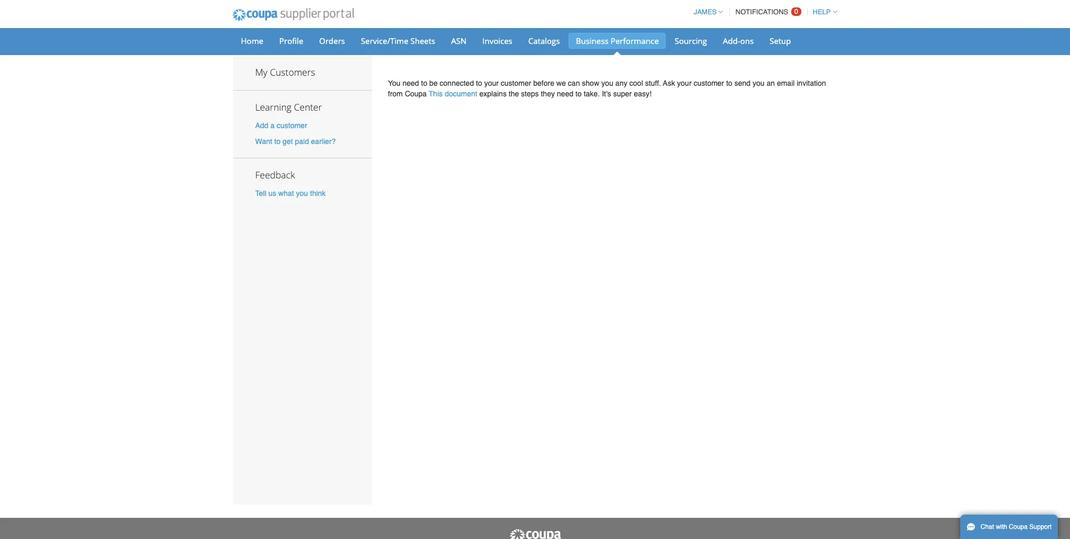Task type: vqa. For each thing, say whether or not it's contained in the screenshot.
Add at the left top
yes



Task type: locate. For each thing, give the bounding box(es) containing it.
add-ons link
[[717, 33, 761, 49]]

asn link
[[445, 33, 474, 49]]

any
[[616, 79, 628, 88]]

to up explains
[[476, 79, 483, 88]]

support
[[1030, 524, 1052, 531]]

coupa left the this
[[405, 90, 427, 98]]

1 vertical spatial need
[[557, 90, 574, 98]]

profile link
[[273, 33, 310, 49]]

need inside you need to be connected to your customer before we can show you any cool stuff.  ask your customer to send you an email invitation from coupa
[[403, 79, 419, 88]]

to down can
[[576, 90, 582, 98]]

my
[[255, 66, 268, 78]]

profile
[[280, 36, 304, 46]]

chat
[[981, 524, 995, 531]]

think
[[310, 189, 326, 198]]

you up it's
[[602, 79, 614, 88]]

can
[[568, 79, 580, 88]]

it's
[[602, 90, 612, 98]]

tell us what you think
[[255, 189, 326, 198]]

orders link
[[313, 33, 352, 49]]

steps
[[521, 90, 539, 98]]

earlier?
[[311, 137, 336, 146]]

explains
[[480, 90, 507, 98]]

business
[[576, 36, 609, 46]]

0 vertical spatial coupa
[[405, 90, 427, 98]]

this document link
[[429, 90, 478, 98]]

1 vertical spatial coupa
[[1010, 524, 1028, 531]]

customer left send
[[694, 79, 725, 88]]

to
[[421, 79, 428, 88], [476, 79, 483, 88], [727, 79, 733, 88], [576, 90, 582, 98], [274, 137, 281, 146]]

center
[[294, 101, 322, 114]]

an
[[767, 79, 775, 88]]

customer up want to get paid earlier? 'link'
[[277, 122, 307, 130]]

add a customer link
[[255, 122, 307, 130]]

this document explains the steps they need to take. it's super easy!
[[429, 90, 652, 98]]

tell us what you think button
[[255, 188, 326, 199]]

stuff.
[[646, 79, 661, 88]]

customer
[[501, 79, 532, 88], [694, 79, 725, 88], [277, 122, 307, 130]]

0 horizontal spatial coupa
[[405, 90, 427, 98]]

need
[[403, 79, 419, 88], [557, 90, 574, 98]]

coupa supplier portal image
[[225, 2, 362, 28], [509, 529, 562, 540]]

need down we
[[557, 90, 574, 98]]

be
[[430, 79, 438, 88]]

service/time sheets link
[[354, 33, 442, 49]]

coupa inside you need to be connected to your customer before we can show you any cool stuff.  ask your customer to send you an email invitation from coupa
[[405, 90, 427, 98]]

get
[[283, 137, 293, 146]]

2 horizontal spatial customer
[[694, 79, 725, 88]]

catalogs link
[[522, 33, 567, 49]]

tell
[[255, 189, 267, 198]]

0 horizontal spatial your
[[485, 79, 499, 88]]

want to get paid earlier?
[[255, 137, 336, 146]]

business performance
[[576, 36, 659, 46]]

invoices
[[483, 36, 513, 46]]

paid
[[295, 137, 309, 146]]

email
[[777, 79, 795, 88]]

coupa right with
[[1010, 524, 1028, 531]]

easy!
[[634, 90, 652, 98]]

cool
[[630, 79, 643, 88]]

service/time sheets
[[361, 36, 436, 46]]

you
[[602, 79, 614, 88], [753, 79, 765, 88], [296, 189, 308, 198]]

0 horizontal spatial need
[[403, 79, 419, 88]]

1 horizontal spatial coupa supplier portal image
[[509, 529, 562, 540]]

you left an
[[753, 79, 765, 88]]

sourcing
[[675, 36, 708, 46]]

help link
[[809, 8, 838, 16]]

from
[[388, 90, 403, 98]]

coupa
[[405, 90, 427, 98], [1010, 524, 1028, 531]]

invoices link
[[476, 33, 520, 49]]

0 vertical spatial need
[[403, 79, 419, 88]]

sheets
[[411, 36, 436, 46]]

james link
[[689, 8, 724, 16]]

your
[[485, 79, 499, 88], [678, 79, 692, 88]]

1 horizontal spatial coupa
[[1010, 524, 1028, 531]]

us
[[269, 189, 276, 198]]

ask
[[663, 79, 676, 88]]

invitation
[[797, 79, 827, 88]]

your right the ask
[[678, 79, 692, 88]]

the
[[509, 90, 519, 98]]

catalogs
[[529, 36, 560, 46]]

navigation
[[689, 2, 838, 22]]

need right you at the top of page
[[403, 79, 419, 88]]

show
[[582, 79, 600, 88]]

1 horizontal spatial your
[[678, 79, 692, 88]]

want
[[255, 137, 272, 146]]

home link
[[234, 33, 270, 49]]

2 your from the left
[[678, 79, 692, 88]]

my customers
[[255, 66, 315, 78]]

0 horizontal spatial you
[[296, 189, 308, 198]]

super
[[614, 90, 632, 98]]

orders
[[319, 36, 345, 46]]

1 vertical spatial coupa supplier portal image
[[509, 529, 562, 540]]

0 horizontal spatial coupa supplier portal image
[[225, 2, 362, 28]]

notifications 0
[[736, 7, 799, 16]]

customer up the
[[501, 79, 532, 88]]

add a customer
[[255, 122, 307, 130]]

business performance link
[[569, 33, 666, 49]]

0 horizontal spatial customer
[[277, 122, 307, 130]]

you right what
[[296, 189, 308, 198]]

service/time
[[361, 36, 409, 46]]

sourcing link
[[668, 33, 714, 49]]

your up explains
[[485, 79, 499, 88]]



Task type: describe. For each thing, give the bounding box(es) containing it.
navigation containing notifications 0
[[689, 2, 838, 22]]

send
[[735, 79, 751, 88]]

add-
[[723, 36, 741, 46]]

connected
[[440, 79, 474, 88]]

1 horizontal spatial you
[[602, 79, 614, 88]]

1 your from the left
[[485, 79, 499, 88]]

you
[[388, 79, 401, 88]]

add
[[255, 122, 269, 130]]

this
[[429, 90, 443, 98]]

feedback
[[255, 168, 295, 181]]

you need to be connected to your customer before we can show you any cool stuff.  ask your customer to send you an email invitation from coupa
[[388, 79, 827, 98]]

with
[[997, 524, 1008, 531]]

take.
[[584, 90, 600, 98]]

a
[[271, 122, 275, 130]]

1 horizontal spatial customer
[[501, 79, 532, 88]]

0 vertical spatial coupa supplier portal image
[[225, 2, 362, 28]]

setup
[[770, 36, 792, 46]]

chat with coupa support button
[[961, 516, 1059, 540]]

customers
[[270, 66, 315, 78]]

learning center
[[255, 101, 322, 114]]

want to get paid earlier? link
[[255, 137, 336, 146]]

performance
[[611, 36, 659, 46]]

coupa inside button
[[1010, 524, 1028, 531]]

you inside button
[[296, 189, 308, 198]]

we
[[557, 79, 566, 88]]

add-ons
[[723, 36, 754, 46]]

2 horizontal spatial you
[[753, 79, 765, 88]]

chat with coupa support
[[981, 524, 1052, 531]]

james
[[694, 8, 717, 16]]

to left be
[[421, 79, 428, 88]]

help
[[813, 8, 831, 16]]

to left send
[[727, 79, 733, 88]]

what
[[278, 189, 294, 198]]

ons
[[741, 36, 754, 46]]

to left 'get'
[[274, 137, 281, 146]]

document
[[445, 90, 478, 98]]

they
[[541, 90, 555, 98]]

home
[[241, 36, 264, 46]]

1 horizontal spatial need
[[557, 90, 574, 98]]

asn
[[451, 36, 467, 46]]

notifications
[[736, 8, 789, 16]]

before
[[534, 79, 555, 88]]

setup link
[[763, 33, 798, 49]]

0
[[795, 7, 799, 15]]

learning
[[255, 101, 292, 114]]



